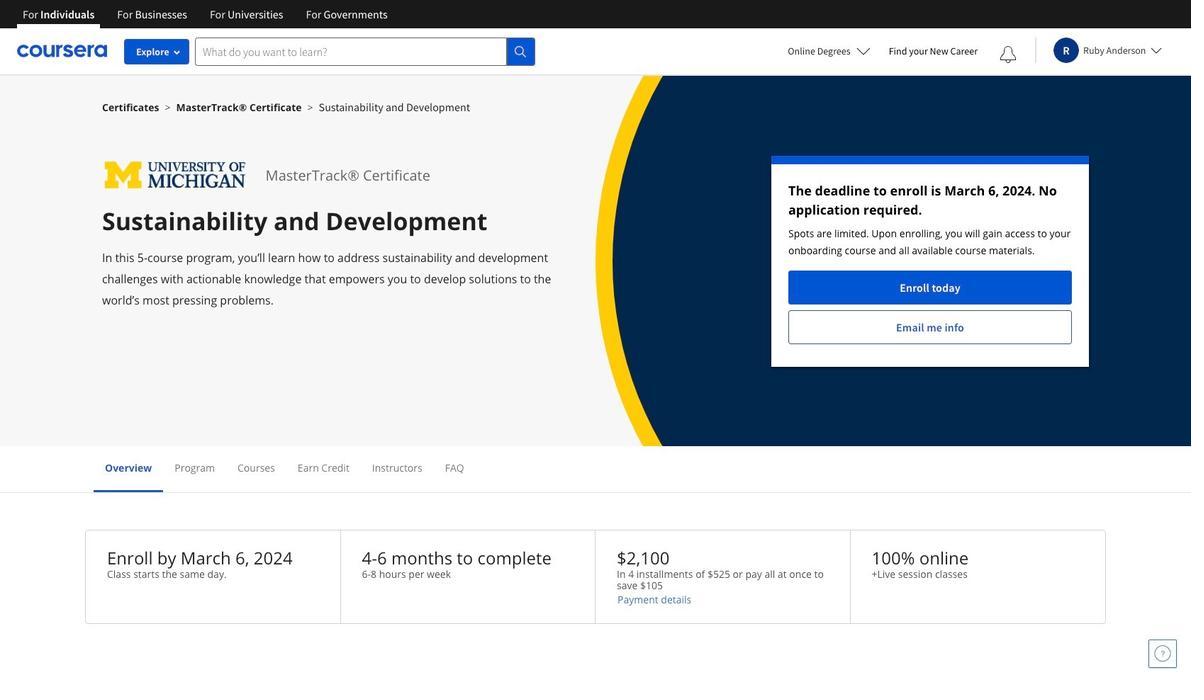 Task type: vqa. For each thing, say whether or not it's contained in the screenshot.
and
no



Task type: locate. For each thing, give the bounding box(es) containing it.
status
[[772, 156, 1089, 367]]

help center image
[[1155, 646, 1172, 663]]

coursera image
[[17, 40, 107, 63]]

None search field
[[195, 37, 535, 66]]



Task type: describe. For each thing, give the bounding box(es) containing it.
What do you want to learn? text field
[[195, 37, 507, 66]]

banner navigation
[[11, 0, 399, 28]]

certificate menu element
[[94, 447, 1098, 493]]

university of michigan image
[[102, 156, 249, 195]]



